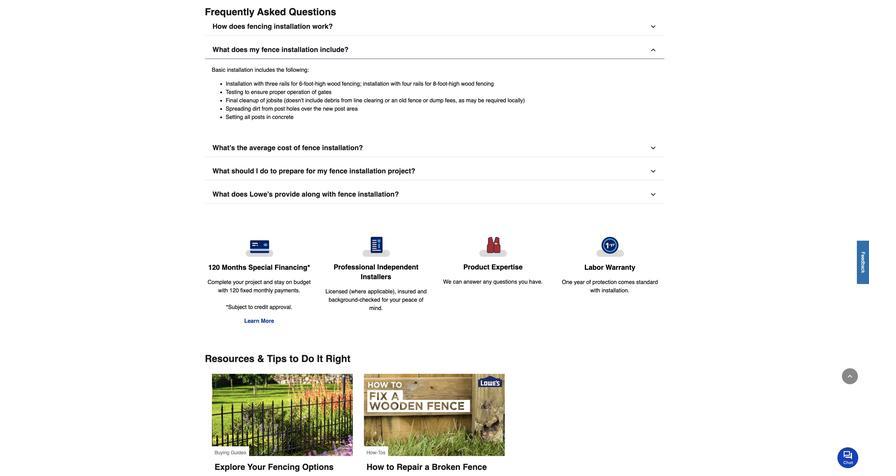 Task type: describe. For each thing, give the bounding box(es) containing it.
learn more
[[244, 318, 274, 324]]

a inside button
[[861, 266, 867, 268]]

a black metal finial border fence between a walkway and flower bed. image
[[212, 374, 353, 456]]

licensed (where applicable), insured and background-checked for your peace of mind.
[[326, 289, 427, 312]]

2 high from the left
[[449, 81, 460, 87]]

(where
[[349, 289, 366, 295]]

6-
[[299, 81, 304, 87]]

installation inside installation with three rails for 6-foot-high wood fencing; installation with four rails for 8-foot-high wood fencing testing to ensure proper operation of gates final cleanup of jobsite (doesn't include debris from line clearing or an old fence or dump fees, as may be required locally) spreading dirt from post holes over the new post area setting all posts in concrete
[[363, 81, 390, 87]]

average
[[249, 144, 276, 152]]

we
[[444, 279, 452, 286]]

do
[[260, 168, 269, 175]]

guides
[[231, 450, 246, 456]]

buying guides
[[215, 450, 246, 456]]

buying
[[215, 450, 230, 456]]

monthly
[[254, 288, 273, 294]]

gates
[[318, 89, 332, 96]]

ensure
[[251, 89, 268, 96]]

questions
[[494, 279, 518, 286]]

what does my fence installation include? button
[[205, 41, 665, 59]]

with inside one year of protection comes standard with installation.
[[591, 288, 601, 294]]

have.
[[530, 279, 543, 286]]

to inside button
[[271, 168, 277, 175]]

how-
[[367, 450, 378, 456]]

should
[[232, 168, 254, 175]]

include
[[306, 98, 323, 104]]

your inside 'complete your project and stay on budget with 120 fixed monthly payments.'
[[233, 279, 244, 286]]

fencing
[[268, 463, 300, 472]]

and inside 'complete your project and stay on budget with 120 fixed monthly payments.'
[[264, 279, 273, 286]]

for inside button
[[306, 168, 316, 175]]

required
[[486, 98, 507, 104]]

0 vertical spatial from
[[341, 98, 352, 104]]

fence inside button
[[338, 191, 356, 199]]

labor
[[585, 264, 604, 272]]

be
[[478, 98, 485, 104]]

what does lowe's provide along with fence installation?
[[213, 191, 399, 199]]

budget
[[294, 279, 311, 286]]

1 vertical spatial a
[[425, 463, 430, 472]]

scroll to top element
[[843, 369, 859, 385]]

what for what does my fence installation include?
[[213, 46, 230, 54]]

explore
[[215, 463, 245, 472]]

resources
[[205, 353, 255, 364]]

learn
[[244, 318, 260, 324]]

do
[[302, 353, 315, 364]]

to left repair
[[387, 463, 395, 472]]

2 rails from the left
[[414, 81, 424, 87]]

final
[[226, 98, 238, 104]]

(doesn't
[[284, 98, 304, 104]]

with left four
[[391, 81, 401, 87]]

with up ensure
[[254, 81, 264, 87]]

more
[[261, 318, 274, 324]]

explore your fencing options
[[215, 463, 334, 472]]

1 vertical spatial from
[[262, 106, 273, 112]]

what for what should i do to prepare for my fence installation project?
[[213, 168, 230, 175]]

my inside button
[[318, 168, 328, 175]]

operation
[[287, 89, 310, 96]]

professional
[[334, 264, 376, 272]]

new
[[323, 106, 333, 112]]

what does lowe's provide along with fence installation? button
[[205, 186, 665, 204]]

installation
[[226, 81, 252, 87]]

three
[[265, 81, 278, 87]]

approval.
[[270, 304, 293, 311]]

how does fencing installation work?
[[213, 23, 333, 31]]

1 e from the top
[[861, 255, 867, 258]]

payments.
[[275, 288, 300, 294]]

2 post from the left
[[335, 106, 345, 112]]

0 vertical spatial 120
[[208, 264, 220, 272]]

over
[[302, 106, 312, 112]]

installation.
[[602, 288, 630, 294]]

fencing inside installation with three rails for 6-foot-high wood fencing; installation with four rails for 8-foot-high wood fencing testing to ensure proper operation of gates final cleanup of jobsite (doesn't include debris from line clearing or an old fence or dump fees, as may be required locally) spreading dirt from post holes over the new post area setting all posts in concrete
[[476, 81, 494, 87]]

what's the average cost of fence installation? button
[[205, 140, 665, 157]]

of down ensure
[[260, 98, 265, 104]]

for inside licensed (where applicable), insured and background-checked for your peace of mind.
[[382, 297, 389, 304]]

right
[[326, 353, 351, 364]]

installation with three rails for 6-foot-high wood fencing; installation with four rails for 8-foot-high wood fencing testing to ensure proper operation of gates final cleanup of jobsite (doesn't include debris from line clearing or an old fence or dump fees, as may be required locally) spreading dirt from post holes over the new post area setting all posts in concrete
[[226, 81, 525, 121]]

your inside licensed (where applicable), insured and background-checked for your peace of mind.
[[390, 297, 401, 304]]

a video showing various ways to fix a wooden fence. image
[[364, 374, 505, 456]]

chevron up image inside what does my fence installation include? button
[[650, 47, 657, 54]]

months
[[222, 264, 247, 272]]

d
[[861, 260, 867, 263]]

of up 'include'
[[312, 89, 317, 96]]

installation inside 'what should i do to prepare for my fence installation project?' button
[[350, 168, 386, 175]]

four
[[402, 81, 412, 87]]

does for my
[[232, 46, 248, 54]]

2 wood from the left
[[461, 81, 475, 87]]

any
[[483, 279, 492, 286]]

how-tos
[[367, 450, 386, 456]]

basic
[[212, 67, 226, 73]]

with inside 'complete your project and stay on budget with 120 fixed monthly payments.'
[[218, 288, 228, 294]]

cleanup
[[239, 98, 259, 104]]

all
[[245, 114, 250, 121]]

lowe's
[[250, 191, 273, 199]]

old
[[399, 98, 407, 104]]

project?
[[388, 168, 416, 175]]

fencing inside button
[[247, 23, 272, 31]]

tos
[[378, 450, 386, 456]]

b
[[861, 263, 867, 266]]

background-
[[329, 297, 360, 304]]

to left do
[[290, 353, 299, 364]]

and inside licensed (where applicable), insured and background-checked for your peace of mind.
[[418, 289, 427, 295]]

chat invite button image
[[838, 447, 859, 469]]

asked
[[257, 6, 286, 18]]

expertise
[[492, 264, 523, 272]]

how to repair a broken fence
[[367, 463, 487, 472]]

2 foot- from the left
[[438, 81, 449, 87]]

jobsite
[[267, 98, 283, 104]]

i
[[256, 168, 258, 175]]

product
[[464, 264, 490, 272]]

posts
[[252, 114, 265, 121]]

setting
[[226, 114, 243, 121]]

proper
[[270, 89, 286, 96]]

year
[[574, 279, 585, 286]]

of inside button
[[294, 144, 300, 152]]

area
[[347, 106, 358, 112]]

f e e d b a c k
[[861, 252, 867, 273]]



Task type: locate. For each thing, give the bounding box(es) containing it.
following:
[[286, 67, 309, 73]]

0 vertical spatial chevron up image
[[650, 47, 657, 54]]

what's the average cost of fence installation?
[[213, 144, 363, 152]]

chevron down image inside the how does fencing installation work? button
[[650, 23, 657, 30]]

1 horizontal spatial rails
[[414, 81, 424, 87]]

1 vertical spatial chevron down image
[[650, 168, 657, 175]]

stay
[[274, 279, 285, 286]]

product expertise
[[464, 264, 523, 272]]

or left dump
[[423, 98, 428, 104]]

120 left the fixed
[[230, 288, 239, 294]]

1 chevron down image from the top
[[650, 145, 657, 152]]

for down applicable),
[[382, 297, 389, 304]]

installation
[[274, 23, 311, 31], [282, 46, 318, 54], [227, 67, 253, 73], [363, 81, 390, 87], [350, 168, 386, 175]]

standard
[[637, 279, 658, 286]]

1 horizontal spatial the
[[277, 67, 285, 73]]

chevron down image inside what does lowe's provide along with fence installation? button
[[650, 191, 657, 198]]

1 vertical spatial how
[[367, 463, 384, 472]]

fencing up the be
[[476, 81, 494, 87]]

post up the concrete at the top of the page
[[275, 106, 285, 112]]

with down protection
[[591, 288, 601, 294]]

tips
[[267, 353, 287, 364]]

1 horizontal spatial your
[[390, 297, 401, 304]]

checked
[[360, 297, 381, 304]]

k
[[861, 271, 867, 273]]

we can answer any questions you have.
[[444, 279, 543, 286]]

and right insured
[[418, 289, 427, 295]]

does up basic installation includes the following:
[[232, 46, 248, 54]]

fencing;
[[342, 81, 362, 87]]

labor warranty
[[585, 264, 636, 272]]

e up b
[[861, 258, 867, 260]]

chevron down image for what does lowe's provide along with fence installation?
[[650, 191, 657, 198]]

0 horizontal spatial how
[[213, 23, 227, 31]]

installation? inside button
[[358, 191, 399, 199]]

post down debris
[[335, 106, 345, 112]]

2 vertical spatial does
[[232, 191, 248, 199]]

how inside button
[[213, 23, 227, 31]]

installation up installation
[[227, 67, 253, 73]]

my up basic installation includes the following:
[[250, 46, 260, 54]]

of inside one year of protection comes standard with installation.
[[587, 279, 591, 286]]

does down frequently
[[229, 23, 245, 31]]

fencing
[[247, 23, 272, 31], [476, 81, 494, 87]]

1 horizontal spatial my
[[318, 168, 328, 175]]

a dark blue background check icon. image
[[323, 237, 429, 257]]

clearing
[[364, 98, 384, 104]]

the right "what's"
[[237, 144, 248, 152]]

to left "credit"
[[248, 304, 253, 311]]

fence inside installation with three rails for 6-foot-high wood fencing; installation with four rails for 8-foot-high wood fencing testing to ensure proper operation of gates final cleanup of jobsite (doesn't include debris from line clearing or an old fence or dump fees, as may be required locally) spreading dirt from post holes over the new post area setting all posts in concrete
[[408, 98, 422, 104]]

1 vertical spatial chevron down image
[[650, 191, 657, 198]]

installation left 'project?'
[[350, 168, 386, 175]]

financing*
[[275, 264, 310, 272]]

how for how to repair a broken fence
[[367, 463, 384, 472]]

comes
[[619, 279, 635, 286]]

1 vertical spatial installation?
[[358, 191, 399, 199]]

fees,
[[445, 98, 457, 104]]

0 vertical spatial the
[[277, 67, 285, 73]]

one
[[562, 279, 573, 286]]

1 horizontal spatial post
[[335, 106, 345, 112]]

1 horizontal spatial 120
[[230, 288, 239, 294]]

chevron up image
[[650, 47, 657, 54], [847, 373, 854, 380]]

testing
[[226, 89, 243, 96]]

with down complete at bottom
[[218, 288, 228, 294]]

1 vertical spatial your
[[390, 297, 401, 304]]

a blue 1-year labor warranty icon. image
[[557, 237, 663, 257]]

an
[[392, 98, 398, 104]]

0 vertical spatial and
[[264, 279, 273, 286]]

2 horizontal spatial the
[[314, 106, 322, 112]]

&
[[257, 353, 264, 364]]

1 vertical spatial the
[[314, 106, 322, 112]]

0 vertical spatial your
[[233, 279, 244, 286]]

does for lowe's
[[232, 191, 248, 199]]

chevron up image inside scroll to top element
[[847, 373, 854, 380]]

can
[[453, 279, 462, 286]]

how
[[213, 23, 227, 31], [367, 463, 384, 472]]

0 horizontal spatial high
[[315, 81, 326, 87]]

chevron down image for what should i do to prepare for my fence installation project?
[[650, 168, 657, 175]]

your up the fixed
[[233, 279, 244, 286]]

my up along
[[318, 168, 328, 175]]

1 horizontal spatial wood
[[461, 81, 475, 87]]

*subject
[[226, 304, 247, 311]]

0 horizontal spatial and
[[264, 279, 273, 286]]

resources & tips to do it right
[[205, 353, 351, 364]]

a
[[861, 266, 867, 268], [425, 463, 430, 472]]

e up d
[[861, 255, 867, 258]]

how down how-tos
[[367, 463, 384, 472]]

or
[[385, 98, 390, 104], [423, 98, 428, 104]]

of
[[312, 89, 317, 96], [260, 98, 265, 104], [294, 144, 300, 152], [587, 279, 591, 286], [419, 297, 424, 304]]

wood
[[327, 81, 341, 87], [461, 81, 475, 87]]

of right peace
[[419, 297, 424, 304]]

high up gates
[[315, 81, 326, 87]]

installation inside the how does fencing installation work? button
[[274, 23, 311, 31]]

fence
[[262, 46, 280, 54], [408, 98, 422, 104], [302, 144, 320, 152], [330, 168, 348, 175], [338, 191, 356, 199]]

to up cleanup
[[245, 89, 250, 96]]

1 horizontal spatial and
[[418, 289, 427, 295]]

a up k
[[861, 266, 867, 268]]

0 vertical spatial chevron down image
[[650, 23, 657, 30]]

does inside button
[[232, 46, 248, 54]]

of right year
[[587, 279, 591, 286]]

0 horizontal spatial post
[[275, 106, 285, 112]]

includes
[[255, 67, 275, 73]]

1 horizontal spatial chevron up image
[[847, 373, 854, 380]]

chevron down image for how does fencing installation work?
[[650, 23, 657, 30]]

may
[[466, 98, 477, 104]]

how does fencing installation work? button
[[205, 18, 665, 36]]

licensed
[[326, 289, 348, 295]]

1 high from the left
[[315, 81, 326, 87]]

basic installation includes the following:
[[212, 67, 311, 73]]

installation down "questions"
[[274, 23, 311, 31]]

warranty
[[606, 264, 636, 272]]

1 vertical spatial what
[[213, 168, 230, 175]]

of inside licensed (where applicable), insured and background-checked for your peace of mind.
[[419, 297, 424, 304]]

3 what from the top
[[213, 191, 230, 199]]

1 horizontal spatial high
[[449, 81, 460, 87]]

as
[[459, 98, 465, 104]]

foot-
[[304, 81, 315, 87], [438, 81, 449, 87]]

1 horizontal spatial fencing
[[476, 81, 494, 87]]

credit
[[255, 304, 268, 311]]

for right prepare
[[306, 168, 316, 175]]

installation? inside button
[[322, 144, 363, 152]]

1 vertical spatial fencing
[[476, 81, 494, 87]]

how for how does fencing installation work?
[[213, 23, 227, 31]]

high up the fees,
[[449, 81, 460, 87]]

0 horizontal spatial rails
[[280, 81, 290, 87]]

the down 'include'
[[314, 106, 322, 112]]

fencing down frequently asked questions
[[247, 23, 272, 31]]

you
[[519, 279, 528, 286]]

what inside button
[[213, 191, 230, 199]]

what should i do to prepare for my fence installation project? button
[[205, 163, 665, 181]]

installation inside what does my fence installation include? button
[[282, 46, 318, 54]]

fence inside button
[[262, 46, 280, 54]]

installation up clearing
[[363, 81, 390, 87]]

1 rails from the left
[[280, 81, 290, 87]]

a dark blue credit card icon. image
[[206, 237, 312, 257]]

installers
[[361, 273, 392, 281]]

what inside button
[[213, 168, 230, 175]]

chevron down image
[[650, 145, 657, 152], [650, 168, 657, 175]]

0 horizontal spatial fencing
[[247, 23, 272, 31]]

rails up "proper" at top
[[280, 81, 290, 87]]

my inside button
[[250, 46, 260, 54]]

a right repair
[[425, 463, 430, 472]]

one year of protection comes standard with installation.
[[562, 279, 658, 294]]

1 horizontal spatial foot-
[[438, 81, 449, 87]]

insured
[[398, 289, 416, 295]]

0 horizontal spatial from
[[262, 106, 273, 112]]

8-
[[433, 81, 438, 87]]

include?
[[320, 46, 349, 54]]

f e e d b a c k button
[[858, 241, 870, 284]]

0 vertical spatial how
[[213, 23, 227, 31]]

installation up following:
[[282, 46, 318, 54]]

options
[[302, 463, 334, 472]]

0 horizontal spatial your
[[233, 279, 244, 286]]

questions
[[289, 6, 336, 18]]

2 or from the left
[[423, 98, 428, 104]]

chevron down image inside what's the average cost of fence installation? button
[[650, 145, 657, 152]]

does left "lowe's"
[[232, 191, 248, 199]]

your down insured
[[390, 297, 401, 304]]

what for what does lowe's provide along with fence installation?
[[213, 191, 230, 199]]

1 horizontal spatial from
[[341, 98, 352, 104]]

does for fencing
[[229, 23, 245, 31]]

1 vertical spatial chevron up image
[[847, 373, 854, 380]]

the right includes
[[277, 67, 285, 73]]

foot- up dump
[[438, 81, 449, 87]]

0 vertical spatial my
[[250, 46, 260, 54]]

120 up complete at bottom
[[208, 264, 220, 272]]

0 vertical spatial what
[[213, 46, 230, 54]]

2 what from the top
[[213, 168, 230, 175]]

to right do
[[271, 168, 277, 175]]

or left an
[[385, 98, 390, 104]]

1 post from the left
[[275, 106, 285, 112]]

with inside button
[[322, 191, 336, 199]]

what inside button
[[213, 46, 230, 54]]

1 horizontal spatial how
[[367, 463, 384, 472]]

rails right four
[[414, 81, 424, 87]]

does inside button
[[232, 191, 248, 199]]

does inside button
[[229, 23, 245, 31]]

1 vertical spatial 120
[[230, 288, 239, 294]]

1 vertical spatial and
[[418, 289, 427, 295]]

1 horizontal spatial or
[[423, 98, 428, 104]]

*subject to credit approval.
[[226, 304, 293, 311]]

of right cost
[[294, 144, 300, 152]]

0 horizontal spatial foot-
[[304, 81, 315, 87]]

0 vertical spatial does
[[229, 23, 245, 31]]

independent
[[378, 264, 419, 272]]

from
[[341, 98, 352, 104], [262, 106, 273, 112]]

what's
[[213, 144, 235, 152]]

chevron down image for what's the average cost of fence installation?
[[650, 145, 657, 152]]

2 chevron down image from the top
[[650, 168, 657, 175]]

foot- up operation
[[304, 81, 315, 87]]

1 foot- from the left
[[304, 81, 315, 87]]

0 vertical spatial installation?
[[322, 144, 363, 152]]

1 horizontal spatial a
[[861, 266, 867, 268]]

1 or from the left
[[385, 98, 390, 104]]

0 horizontal spatial my
[[250, 46, 260, 54]]

0 vertical spatial chevron down image
[[650, 145, 657, 152]]

f
[[861, 252, 867, 255]]

rails
[[280, 81, 290, 87], [414, 81, 424, 87]]

chevron down image
[[650, 23, 657, 30], [650, 191, 657, 198]]

from up area
[[341, 98, 352, 104]]

2 vertical spatial the
[[237, 144, 248, 152]]

0 horizontal spatial a
[[425, 463, 430, 472]]

2 vertical spatial what
[[213, 191, 230, 199]]

mind.
[[370, 306, 383, 312]]

professional independent installers
[[334, 264, 419, 281]]

wood up gates
[[327, 81, 341, 87]]

applicable),
[[368, 289, 396, 295]]

120 inside 'complete your project and stay on budget with 120 fixed monthly payments.'
[[230, 288, 239, 294]]

2 chevron down image from the top
[[650, 191, 657, 198]]

2 e from the top
[[861, 258, 867, 260]]

0 horizontal spatial chevron up image
[[650, 47, 657, 54]]

0 vertical spatial a
[[861, 266, 867, 268]]

complete
[[208, 279, 232, 286]]

1 wood from the left
[[327, 81, 341, 87]]

1 vertical spatial does
[[232, 46, 248, 54]]

what should i do to prepare for my fence installation project?
[[213, 168, 416, 175]]

my
[[250, 46, 260, 54], [318, 168, 328, 175]]

0 horizontal spatial 120
[[208, 264, 220, 272]]

project
[[245, 279, 262, 286]]

1 chevron down image from the top
[[650, 23, 657, 30]]

1 what from the top
[[213, 46, 230, 54]]

for left 6-
[[291, 81, 298, 87]]

prepare
[[279, 168, 304, 175]]

answer
[[464, 279, 482, 286]]

debris
[[325, 98, 340, 104]]

for left the 8-
[[425, 81, 432, 87]]

0 horizontal spatial wood
[[327, 81, 341, 87]]

frequently
[[205, 6, 255, 18]]

to
[[245, 89, 250, 96], [271, 168, 277, 175], [248, 304, 253, 311], [290, 353, 299, 364], [387, 463, 395, 472]]

0 horizontal spatial the
[[237, 144, 248, 152]]

a lowe's red vest icon. image
[[440, 237, 546, 257]]

protection
[[593, 279, 617, 286]]

fixed
[[241, 288, 252, 294]]

with right along
[[322, 191, 336, 199]]

and up monthly
[[264, 279, 273, 286]]

high
[[315, 81, 326, 87], [449, 81, 460, 87]]

from up in
[[262, 106, 273, 112]]

cost
[[278, 144, 292, 152]]

it
[[317, 353, 323, 364]]

the inside button
[[237, 144, 248, 152]]

1 vertical spatial my
[[318, 168, 328, 175]]

chevron down image inside 'what should i do to prepare for my fence installation project?' button
[[650, 168, 657, 175]]

how down frequently
[[213, 23, 227, 31]]

the inside installation with three rails for 6-foot-high wood fencing; installation with four rails for 8-foot-high wood fencing testing to ensure proper operation of gates final cleanup of jobsite (doesn't include debris from line clearing or an old fence or dump fees, as may be required locally) spreading dirt from post holes over the new post area setting all posts in concrete
[[314, 106, 322, 112]]

wood up may
[[461, 81, 475, 87]]

post
[[275, 106, 285, 112], [335, 106, 345, 112]]

on
[[286, 279, 292, 286]]

0 vertical spatial fencing
[[247, 23, 272, 31]]

fence
[[463, 463, 487, 472]]

to inside installation with three rails for 6-foot-high wood fencing; installation with four rails for 8-foot-high wood fencing testing to ensure proper operation of gates final cleanup of jobsite (doesn't include debris from line clearing or an old fence or dump fees, as may be required locally) spreading dirt from post holes over the new post area setting all posts in concrete
[[245, 89, 250, 96]]

0 horizontal spatial or
[[385, 98, 390, 104]]



Task type: vqa. For each thing, say whether or not it's contained in the screenshot.
How does fencing installation work? button
yes



